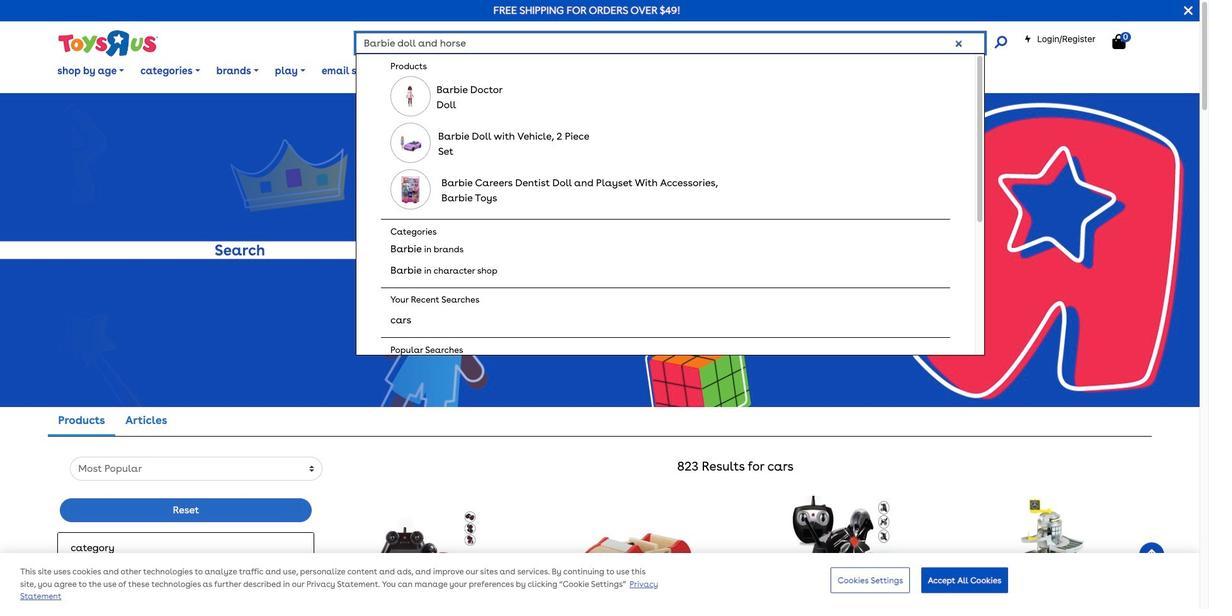 Task type: locate. For each thing, give the bounding box(es) containing it.
barbie doctor doll image
[[400, 83, 422, 110]]

tab list
[[48, 408, 177, 436]]

mercedes-benz: electric car park image
[[986, 496, 1112, 610]]

close button image
[[1185, 4, 1193, 18]]

list box
[[381, 54, 951, 587]]

None search field
[[356, 33, 1007, 587]]

main content
[[0, 93, 1200, 610]]

category element
[[71, 541, 301, 556]]

barbie careers dentist doll and playset with accessories, barbie toys image
[[400, 176, 422, 204]]

hape dollhouse family car - red - kids wooden car toy, ages 3+ image
[[572, 496, 698, 610]]

menu bar
[[49, 49, 1200, 93]]



Task type: describe. For each thing, give the bounding box(es) containing it.
this icon serves as a link to download the essential accessibility assistive technology app for individuals with physical disabilities. it is featured as part of our commitment to diversity and inclusion. image
[[404, 65, 442, 79]]

Enter Keyword or Item No. search field
[[356, 33, 985, 54]]

barbie doll with vehicle, 2 piece set image
[[400, 130, 422, 157]]

shopping bag image
[[1113, 34, 1126, 49]]

toys r us image
[[57, 29, 158, 58]]

sharper image toy rc monster spinning car image
[[790, 496, 894, 610]]

remote control cars flip stunt rally toy, 2-in-1 reversible car image
[[376, 496, 479, 610]]



Task type: vqa. For each thing, say whether or not it's contained in the screenshot.
list box
yes



